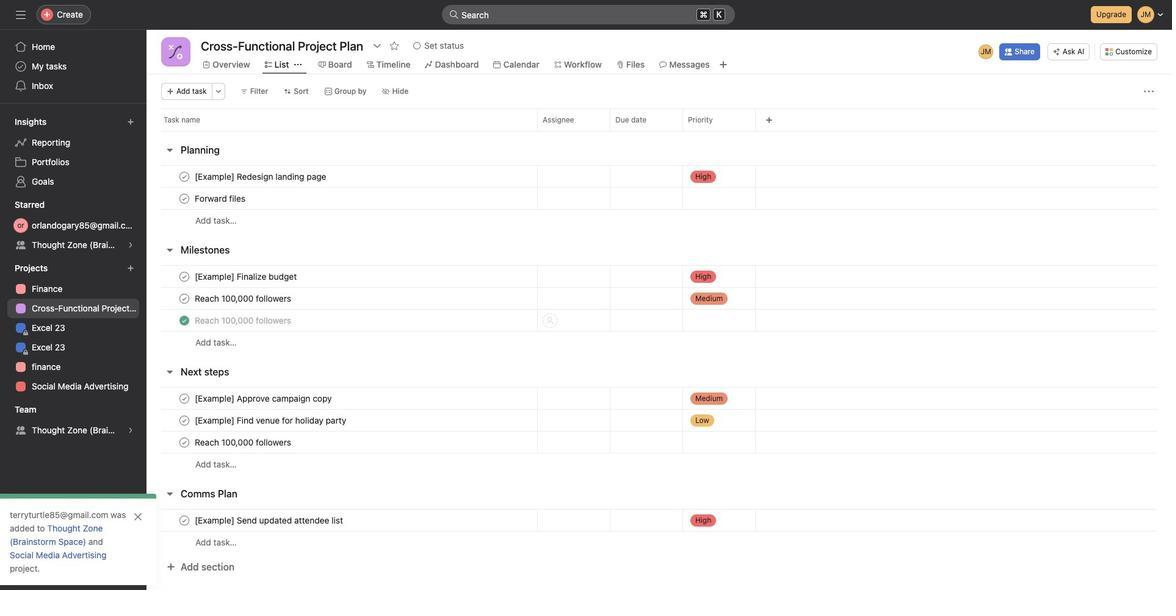 Task type: vqa. For each thing, say whether or not it's contained in the screenshot.
Reporting
no



Task type: describe. For each thing, give the bounding box(es) containing it.
0 horizontal spatial more actions image
[[215, 88, 222, 95]]

task name text field for mark complete checkbox inside the [example] redesign landing page cell
[[192, 171, 330, 183]]

header milestones tree grid
[[147, 266, 1172, 354]]

insights element
[[0, 111, 147, 194]]

new project or portfolio image
[[127, 265, 134, 272]]

projects element
[[0, 258, 147, 399]]

task name text field for mark complete checkbox inside the forward files cell
[[192, 193, 249, 205]]

task name text field for mark complete option inside [example] find venue for holiday party cell
[[192, 437, 295, 449]]

global element
[[0, 30, 147, 103]]

[example] find venue for holiday party cell
[[147, 410, 537, 432]]

forward files cell
[[147, 187, 537, 210]]

collapse task list for this group image for mark complete checkbox in [example] send updated attendee list cell
[[165, 490, 175, 499]]

add tab image
[[718, 60, 728, 70]]

1 horizontal spatial more actions image
[[1144, 87, 1154, 96]]

mark complete image inside header milestones tree grid
[[177, 292, 192, 306]]

mark complete checkbox for [example] approve campaign copy cell
[[177, 392, 192, 406]]

collapse task list for this group image for mark complete checkbox in the [example] approve campaign copy cell
[[165, 368, 175, 377]]

[example] send updated attendee list cell
[[147, 510, 537, 532]]

Search tasks, projects, and more text field
[[442, 5, 735, 24]]

task name text field for mark complete option inside [example] find venue for holiday party cell
[[192, 415, 350, 427]]

starred element
[[0, 194, 147, 258]]

mark complete checkbox for [example] finalize budget cell in the left of the page
[[177, 270, 192, 284]]

mark complete checkbox for [example] redesign landing page cell
[[177, 169, 192, 184]]

header next steps tree grid
[[147, 388, 1172, 476]]

teams element
[[0, 399, 147, 443]]

add to starred image
[[390, 41, 399, 51]]

new insights image
[[127, 118, 134, 126]]

reach 100,000 followers cell for task name text field inside the [example] approve campaign copy cell
[[147, 432, 537, 454]]

1 reach 100,000 followers cell from the top
[[147, 288, 537, 310]]

prominent image
[[449, 10, 459, 20]]

mark complete checkbox for forward files cell
[[177, 191, 192, 206]]

mark complete checkbox for [example] send updated attendee list cell
[[177, 514, 192, 528]]

hide sidebar image
[[16, 10, 26, 20]]

mark complete image for task name text box in the [example] find venue for holiday party cell
[[177, 414, 192, 428]]

line_and_symbols image
[[169, 45, 183, 59]]



Task type: locate. For each thing, give the bounding box(es) containing it.
mark complete image for header planning tree grid
[[177, 169, 192, 184]]

task name text field inside [example] finalize budget cell
[[192, 271, 300, 283]]

mark complete image inside 'reach 100,000 followers' cell
[[177, 436, 192, 450]]

task name text field for mark complete option inside header milestones tree grid
[[192, 315, 295, 327]]

0 vertical spatial collapse task list for this group image
[[165, 245, 175, 255]]

1 mark complete checkbox from the top
[[177, 169, 192, 184]]

mark complete image inside [example] approve campaign copy cell
[[177, 392, 192, 406]]

2 mark complete checkbox from the top
[[177, 191, 192, 206]]

4 mark complete checkbox from the top
[[177, 392, 192, 406]]

completed image
[[177, 314, 192, 328]]

6 mark complete checkbox from the top
[[177, 514, 192, 528]]

mark complete checkbox up completed checkbox
[[177, 292, 192, 306]]

close image
[[133, 513, 143, 523]]

task name text field inside [example] approve campaign copy cell
[[192, 393, 336, 405]]

2 mark complete checkbox from the top
[[177, 414, 192, 428]]

1 collapse task list for this group image from the top
[[165, 245, 175, 255]]

2 reach 100,000 followers cell from the top
[[147, 310, 537, 332]]

mark complete checkbox for [example] approve campaign copy cell
[[177, 414, 192, 428]]

2 vertical spatial mark complete image
[[177, 392, 192, 406]]

1 mark complete image from the top
[[177, 191, 192, 206]]

mark complete checkbox inside header milestones tree grid
[[177, 292, 192, 306]]

see details, thought zone (brainstorm space) image
[[127, 427, 134, 435]]

1 vertical spatial mark complete image
[[177, 292, 192, 306]]

task name text field inside [example] redesign landing page cell
[[192, 171, 330, 183]]

Task name text field
[[192, 315, 295, 327], [192, 393, 336, 405], [192, 437, 295, 449]]

1 vertical spatial mark complete checkbox
[[177, 414, 192, 428]]

3 mark complete image from the top
[[177, 414, 192, 428]]

[example] finalize budget cell
[[147, 266, 537, 288]]

2 vertical spatial task name text field
[[192, 437, 295, 449]]

mark complete checkbox inside [example] approve campaign copy cell
[[177, 392, 192, 406]]

mark complete checkbox inside [example] find venue for holiday party cell
[[177, 414, 192, 428]]

mark complete image for task name text box within the [example] finalize budget cell
[[177, 270, 192, 284]]

mark complete image inside [example] find venue for holiday party cell
[[177, 414, 192, 428]]

4 task name text field from the top
[[192, 293, 295, 305]]

task name text field for mark complete checkbox in [example] send updated attendee list cell
[[192, 515, 347, 527]]

collapse task list for this group image for mark complete checkbox inside the [example] redesign landing page cell
[[165, 145, 175, 155]]

1 mark complete image from the top
[[177, 169, 192, 184]]

6 task name text field from the top
[[192, 515, 347, 527]]

mark complete image for the header next steps tree grid
[[177, 392, 192, 406]]

1 task name text field from the top
[[192, 171, 330, 183]]

3 task name text field from the top
[[192, 437, 295, 449]]

task name text field inside forward files cell
[[192, 193, 249, 205]]

3 task name text field from the top
[[192, 271, 300, 283]]

mark complete checkbox inside [example] finalize budget cell
[[177, 270, 192, 284]]

2 collapse task list for this group image from the top
[[165, 368, 175, 377]]

tab actions image
[[294, 61, 301, 68]]

[example] approve campaign copy cell
[[147, 388, 537, 410]]

3 reach 100,000 followers cell from the top
[[147, 432, 537, 454]]

mark complete image inside [example] redesign landing page cell
[[177, 169, 192, 184]]

mark complete image inside forward files cell
[[177, 191, 192, 206]]

3 mark complete checkbox from the top
[[177, 270, 192, 284]]

5 mark complete image from the top
[[177, 514, 192, 528]]

2 mark complete image from the top
[[177, 292, 192, 306]]

None text field
[[198, 35, 366, 57]]

Mark complete checkbox
[[177, 292, 192, 306], [177, 414, 192, 428]]

see details, thought zone (brainstorm space) image
[[127, 242, 134, 249]]

collapse task list for this group image
[[165, 145, 175, 155], [165, 368, 175, 377]]

reach 100,000 followers cell
[[147, 288, 537, 310], [147, 310, 537, 332], [147, 432, 537, 454]]

5 task name text field from the top
[[192, 415, 350, 427]]

3 mark complete image from the top
[[177, 392, 192, 406]]

4 mark complete image from the top
[[177, 436, 192, 450]]

2 task name text field from the top
[[192, 193, 249, 205]]

2 mark complete image from the top
[[177, 270, 192, 284]]

mark complete image for task name text box within the [example] send updated attendee list cell
[[177, 514, 192, 528]]

more actions image
[[1144, 87, 1154, 96], [215, 88, 222, 95]]

Completed checkbox
[[177, 314, 192, 328]]

mark complete checkbox inside [example] redesign landing page cell
[[177, 169, 192, 184]]

mark complete image for mark complete option inside [example] find venue for holiday party cell's task name text field
[[177, 436, 192, 450]]

mark complete image
[[177, 191, 192, 206], [177, 270, 192, 284], [177, 414, 192, 428], [177, 436, 192, 450], [177, 514, 192, 528]]

task name text field for mark complete option inside header milestones tree grid
[[192, 293, 295, 305]]

mark complete image inside [example] finalize budget cell
[[177, 270, 192, 284]]

mark complete checkbox inside [example] send updated attendee list cell
[[177, 514, 192, 528]]

add field image
[[766, 117, 773, 124]]

reach 100,000 followers cell for task name text box within the [example] finalize budget cell
[[147, 310, 537, 332]]

5 mark complete checkbox from the top
[[177, 436, 192, 450]]

[example] redesign landing page cell
[[147, 165, 537, 188]]

task name text field inside header milestones tree grid
[[192, 315, 295, 327]]

task name text field inside [example] send updated attendee list cell
[[192, 515, 347, 527]]

Mark complete checkbox
[[177, 169, 192, 184], [177, 191, 192, 206], [177, 270, 192, 284], [177, 392, 192, 406], [177, 436, 192, 450], [177, 514, 192, 528]]

1 vertical spatial collapse task list for this group image
[[165, 490, 175, 499]]

task name text field inside [example] find venue for holiday party cell
[[192, 415, 350, 427]]

1 task name text field from the top
[[192, 315, 295, 327]]

1 collapse task list for this group image from the top
[[165, 145, 175, 155]]

collapse task list for this group image
[[165, 245, 175, 255], [165, 490, 175, 499]]

1 vertical spatial task name text field
[[192, 393, 336, 405]]

header planning tree grid
[[147, 165, 1172, 232]]

row
[[147, 109, 1172, 131], [161, 131, 1158, 132], [147, 165, 1172, 188], [147, 187, 1172, 210], [147, 209, 1172, 232], [147, 266, 1172, 288], [147, 288, 1172, 310], [147, 310, 1172, 332], [147, 332, 1172, 354], [147, 388, 1172, 410], [147, 410, 1172, 432], [147, 432, 1172, 454], [147, 454, 1172, 476], [147, 510, 1172, 532], [147, 532, 1172, 554]]

mark complete image
[[177, 169, 192, 184], [177, 292, 192, 306], [177, 392, 192, 406]]

1 vertical spatial collapse task list for this group image
[[165, 368, 175, 377]]

mark complete checkbox inside forward files cell
[[177, 191, 192, 206]]

0 vertical spatial mark complete image
[[177, 169, 192, 184]]

header comms plan tree grid
[[147, 510, 1172, 554]]

2 task name text field from the top
[[192, 393, 336, 405]]

0 vertical spatial task name text field
[[192, 315, 295, 327]]

mark complete image inside [example] send updated attendee list cell
[[177, 514, 192, 528]]

mark complete image for task name text box inside forward files cell
[[177, 191, 192, 206]]

0 vertical spatial mark complete checkbox
[[177, 292, 192, 306]]

mark complete checkbox right see details, thought zone (brainstorm space) icon
[[177, 414, 192, 428]]

mark complete checkbox for [example] finalize budget cell in the left of the page
[[177, 292, 192, 306]]

None field
[[442, 5, 735, 24]]

task name text field for mark complete checkbox in the [example] finalize budget cell
[[192, 271, 300, 283]]

show options image
[[372, 41, 382, 51]]

Task name text field
[[192, 171, 330, 183], [192, 193, 249, 205], [192, 271, 300, 283], [192, 293, 295, 305], [192, 415, 350, 427], [192, 515, 347, 527]]

collapse task list for this group image for mark complete checkbox in the [example] finalize budget cell
[[165, 245, 175, 255]]

0 vertical spatial collapse task list for this group image
[[165, 145, 175, 155]]

2 collapse task list for this group image from the top
[[165, 490, 175, 499]]

1 mark complete checkbox from the top
[[177, 292, 192, 306]]



